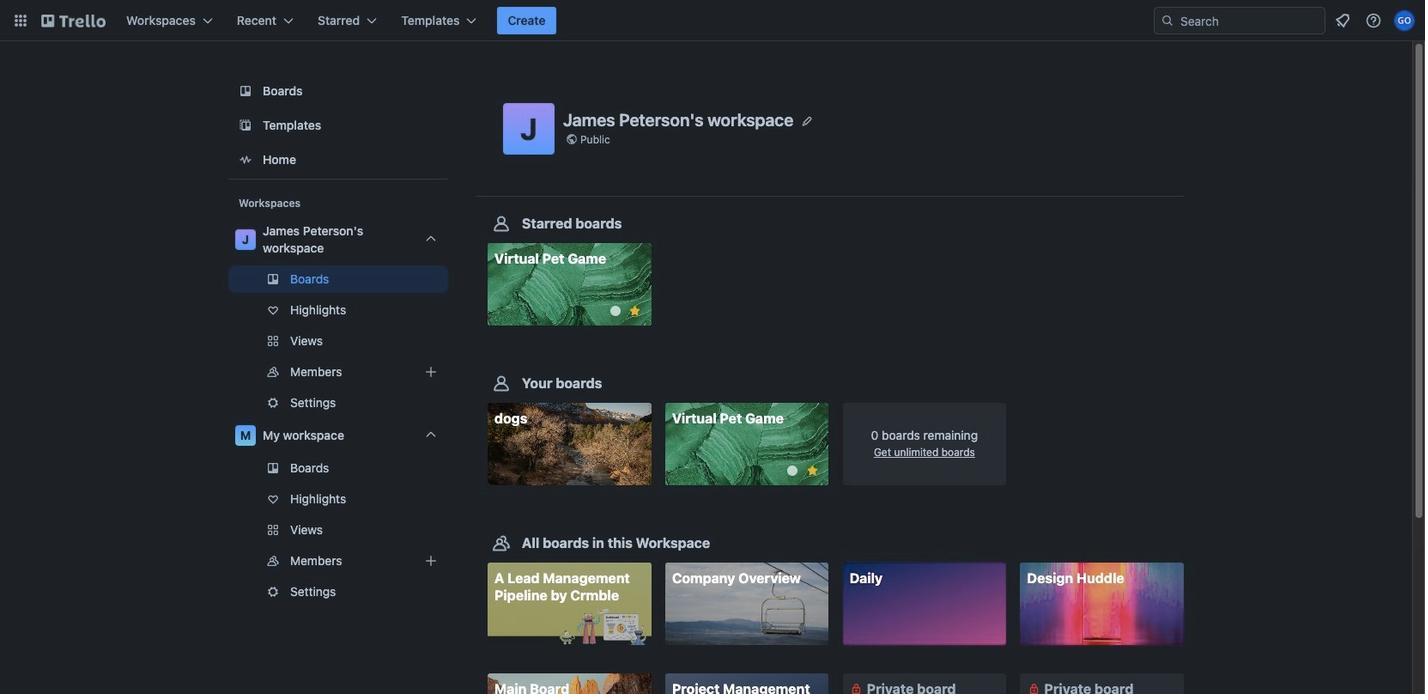 Task type: locate. For each thing, give the bounding box(es) containing it.
there is new activity on this board. image
[[610, 306, 621, 316]]

1 vertical spatial add image
[[421, 551, 442, 571]]

click to unstar this board. it will be removed from your starred list. image
[[628, 303, 643, 319]]

click to unstar this board. it will be removed from your starred list. image
[[805, 463, 821, 479]]

back to home image
[[41, 7, 106, 34]]

board image
[[235, 81, 256, 101]]

there is new activity on this board. image
[[788, 466, 798, 476]]

Search field
[[1175, 9, 1325, 33]]

open information menu image
[[1366, 12, 1383, 29]]

1 add image from the top
[[421, 362, 442, 382]]

0 vertical spatial add image
[[421, 362, 442, 382]]

add image
[[421, 362, 442, 382], [421, 551, 442, 571]]



Task type: describe. For each thing, give the bounding box(es) containing it.
gary orlando (garyorlando) image
[[1395, 10, 1416, 31]]

2 add image from the top
[[421, 551, 442, 571]]

search image
[[1161, 14, 1175, 27]]

template board image
[[235, 115, 256, 136]]

primary element
[[0, 0, 1426, 41]]

home image
[[235, 149, 256, 170]]

sm image
[[1026, 680, 1043, 694]]

0 notifications image
[[1333, 10, 1354, 31]]

sm image
[[848, 680, 866, 694]]



